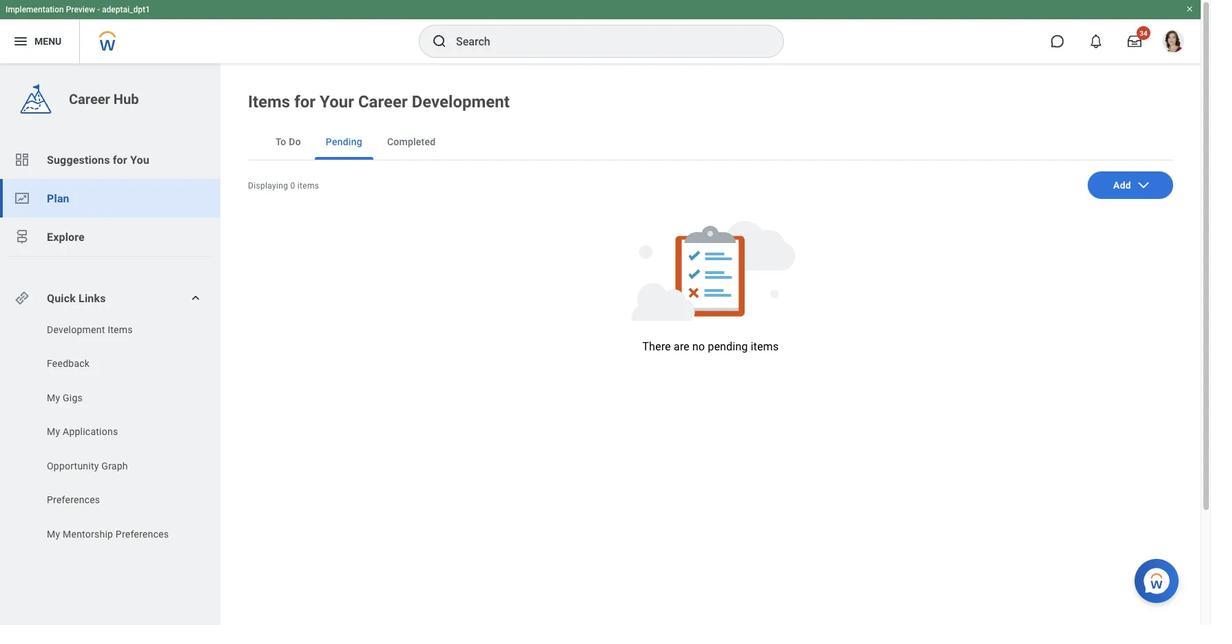 Task type: vqa. For each thing, say whether or not it's contained in the screenshot.
second Run button from the bottom of the Maintain Dashboards main content
no



Task type: locate. For each thing, give the bounding box(es) containing it.
0 vertical spatial items
[[248, 92, 290, 112]]

implementation preview -   adeptai_dpt1
[[6, 5, 150, 14]]

items
[[248, 92, 290, 112], [108, 324, 133, 335]]

1 vertical spatial items
[[108, 324, 133, 335]]

career
[[69, 91, 110, 107], [358, 92, 408, 112]]

0 vertical spatial for
[[294, 92, 316, 112]]

0 vertical spatial my
[[47, 392, 60, 404]]

plan
[[47, 192, 69, 205]]

implementation
[[6, 5, 64, 14]]

completed button
[[376, 124, 447, 160]]

displaying 0 items
[[248, 181, 319, 191]]

my left gigs on the bottom left of the page
[[47, 392, 60, 404]]

my
[[47, 392, 60, 404], [47, 426, 60, 438], [47, 529, 60, 540]]

items
[[297, 181, 319, 191], [751, 340, 779, 353]]

3 my from the top
[[47, 529, 60, 540]]

0 horizontal spatial preferences
[[47, 495, 100, 506]]

feedback link
[[45, 357, 187, 371]]

development down quick links
[[47, 324, 105, 335]]

0 vertical spatial items
[[297, 181, 319, 191]]

1 vertical spatial for
[[113, 153, 127, 166]]

items inside development items link
[[108, 324, 133, 335]]

for for your
[[294, 92, 316, 112]]

to
[[276, 136, 286, 147]]

for left your
[[294, 92, 316, 112]]

items up to
[[248, 92, 290, 112]]

items right pending
[[751, 340, 779, 353]]

0 horizontal spatial development
[[47, 324, 105, 335]]

1 horizontal spatial development
[[412, 92, 510, 112]]

1 horizontal spatial items
[[751, 340, 779, 353]]

for left you in the top left of the page
[[113, 153, 127, 166]]

34 button
[[1119, 26, 1150, 56]]

items down quick links element
[[108, 324, 133, 335]]

career right your
[[358, 92, 408, 112]]

chevron down image
[[1137, 178, 1150, 192]]

preferences
[[47, 495, 100, 506], [116, 529, 169, 540]]

career hub
[[69, 91, 139, 107]]

my down my gigs
[[47, 426, 60, 438]]

2 vertical spatial my
[[47, 529, 60, 540]]

explore
[[47, 230, 85, 244]]

menu
[[34, 36, 61, 47]]

preferences down the opportunity
[[47, 495, 100, 506]]

0
[[290, 181, 295, 191]]

displaying
[[248, 181, 288, 191]]

items for your career development
[[248, 92, 510, 112]]

my inside my mentorship preferences link
[[47, 529, 60, 540]]

timeline milestone image
[[14, 229, 30, 245]]

0 vertical spatial development
[[412, 92, 510, 112]]

1 horizontal spatial items
[[248, 92, 290, 112]]

0 horizontal spatial items
[[297, 181, 319, 191]]

0 horizontal spatial career
[[69, 91, 110, 107]]

opportunity
[[47, 461, 99, 472]]

-
[[97, 5, 100, 14]]

plan link
[[0, 179, 220, 218]]

add button
[[1088, 172, 1173, 199]]

0 horizontal spatial for
[[113, 153, 127, 166]]

preferences down preferences link
[[116, 529, 169, 540]]

1 horizontal spatial preferences
[[116, 529, 169, 540]]

my applications
[[47, 426, 118, 438]]

suggestions
[[47, 153, 110, 166]]

chevron up small image
[[189, 291, 203, 305]]

opportunity graph link
[[45, 459, 187, 473]]

1 vertical spatial my
[[47, 426, 60, 438]]

1 vertical spatial items
[[751, 340, 779, 353]]

are
[[674, 340, 690, 353]]

0 horizontal spatial items
[[108, 324, 133, 335]]

1 list from the top
[[0, 141, 220, 256]]

preview
[[66, 5, 95, 14]]

items right 0
[[297, 181, 319, 191]]

tab list
[[248, 124, 1173, 161]]

1 horizontal spatial for
[[294, 92, 316, 112]]

no
[[692, 340, 705, 353]]

list
[[0, 141, 220, 256], [0, 323, 220, 545]]

development up completed
[[412, 92, 510, 112]]

for inside list
[[113, 153, 127, 166]]

list containing suggestions for you
[[0, 141, 220, 256]]

my for my mentorship preferences
[[47, 529, 60, 540]]

development
[[412, 92, 510, 112], [47, 324, 105, 335]]

pending
[[708, 340, 748, 353]]

2 my from the top
[[47, 426, 60, 438]]

completed
[[387, 136, 436, 147]]

career left hub
[[69, 91, 110, 107]]

1 vertical spatial list
[[0, 323, 220, 545]]

preferences link
[[45, 494, 187, 507]]

0 vertical spatial list
[[0, 141, 220, 256]]

my inside my applications link
[[47, 426, 60, 438]]

dashboard image
[[14, 152, 30, 168]]

2 list from the top
[[0, 323, 220, 545]]

1 vertical spatial development
[[47, 324, 105, 335]]

development inside development items link
[[47, 324, 105, 335]]

my left mentorship at the bottom left of the page
[[47, 529, 60, 540]]

links
[[79, 292, 106, 305]]

justify image
[[12, 33, 29, 50]]

my inside my gigs link
[[47, 392, 60, 404]]

my mentorship preferences
[[47, 529, 169, 540]]

applications
[[63, 426, 118, 438]]

1 my from the top
[[47, 392, 60, 404]]

quick
[[47, 292, 76, 305]]

for
[[294, 92, 316, 112], [113, 153, 127, 166]]



Task type: describe. For each thing, give the bounding box(es) containing it.
inbox large image
[[1128, 34, 1142, 48]]

graph
[[102, 461, 128, 472]]

development items link
[[45, 323, 187, 337]]

onboarding home image
[[14, 190, 30, 207]]

menu banner
[[0, 0, 1201, 63]]

Search Workday  search field
[[456, 26, 755, 56]]

notifications large image
[[1089, 34, 1103, 48]]

hub
[[114, 91, 139, 107]]

feedback
[[47, 358, 90, 370]]

list containing development items
[[0, 323, 220, 545]]

pending button
[[315, 124, 373, 160]]

to do button
[[265, 124, 312, 160]]

34
[[1140, 29, 1148, 37]]

you
[[130, 153, 149, 166]]

your
[[320, 92, 354, 112]]

my mentorship preferences link
[[45, 528, 187, 541]]

opportunity graph
[[47, 461, 128, 472]]

close environment banner image
[[1186, 5, 1194, 13]]

for for you
[[113, 153, 127, 166]]

to do
[[276, 136, 301, 147]]

my gigs link
[[45, 391, 187, 405]]

profile logan mcneil image
[[1162, 30, 1184, 55]]

tab list containing to do
[[248, 124, 1173, 161]]

quick links
[[47, 292, 106, 305]]

my applications link
[[45, 425, 187, 439]]

suggestions for you link
[[0, 141, 220, 179]]

my gigs
[[47, 392, 83, 404]]

1 vertical spatial preferences
[[116, 529, 169, 540]]

there are no pending items
[[642, 340, 779, 353]]

explore link
[[0, 218, 220, 256]]

mentorship
[[63, 529, 113, 540]]

1 horizontal spatial career
[[358, 92, 408, 112]]

my for my applications
[[47, 426, 60, 438]]

gigs
[[63, 392, 83, 404]]

suggestions for you
[[47, 153, 149, 166]]

link image
[[14, 290, 30, 307]]

pending
[[326, 136, 362, 147]]

development items
[[47, 324, 133, 335]]

do
[[289, 136, 301, 147]]

there
[[642, 340, 671, 353]]

add
[[1113, 180, 1131, 191]]

search image
[[431, 33, 448, 50]]

adeptai_dpt1
[[102, 5, 150, 14]]

quick links element
[[14, 285, 209, 312]]

my for my gigs
[[47, 392, 60, 404]]

0 vertical spatial preferences
[[47, 495, 100, 506]]

menu button
[[0, 19, 79, 63]]



